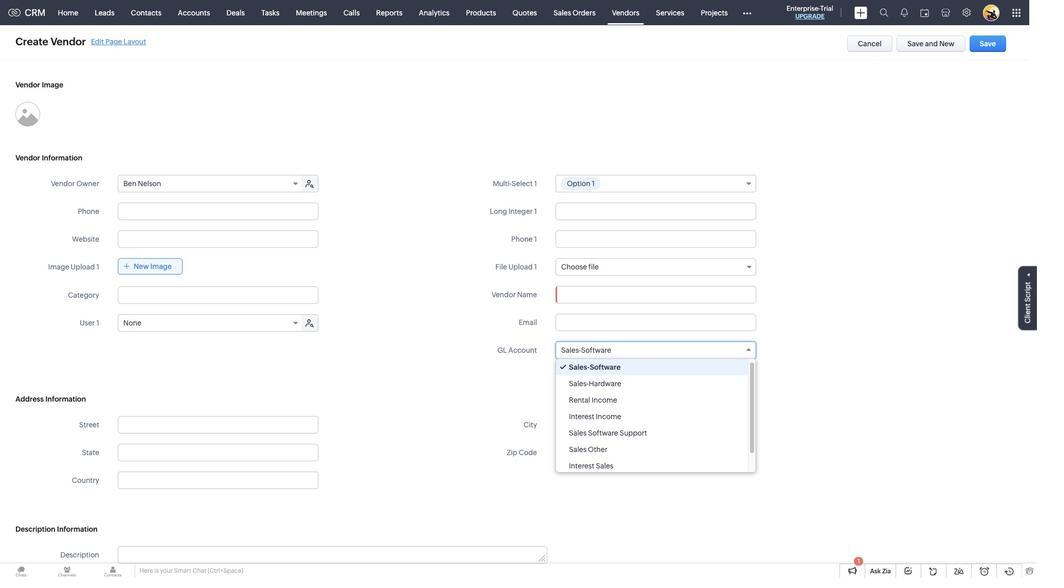 Task type: vqa. For each thing, say whether or not it's contained in the screenshot.
the bottommost INFORMATION
yes



Task type: describe. For each thing, give the bounding box(es) containing it.
rental
[[569, 396, 591, 405]]

vendor for vendor name
[[492, 291, 516, 299]]

new inside button
[[940, 40, 955, 48]]

save button
[[970, 36, 1007, 52]]

zip
[[507, 449, 518, 457]]

home
[[58, 8, 78, 17]]

reports link
[[368, 0, 411, 25]]

support
[[620, 429, 648, 438]]

ask
[[871, 568, 882, 576]]

gl
[[498, 346, 507, 355]]

products
[[466, 8, 496, 17]]

ask zia
[[871, 568, 892, 576]]

quotes link
[[505, 0, 546, 25]]

image for new image
[[150, 263, 172, 271]]

leads link
[[87, 0, 123, 25]]

file upload 1
[[496, 263, 537, 271]]

street
[[79, 421, 99, 429]]

sales- for sales-hardware option
[[569, 380, 589, 388]]

choose file button
[[556, 258, 757, 276]]

Ben Nelson field
[[118, 176, 303, 192]]

income for rental income
[[592, 396, 618, 405]]

description for description information
[[15, 526, 55, 534]]

page
[[105, 37, 122, 46]]

create menu element
[[849, 0, 874, 25]]

save for save
[[981, 40, 997, 48]]

crm link
[[8, 7, 46, 18]]

user
[[80, 319, 95, 327]]

cancel
[[859, 40, 882, 48]]

sales orders link
[[546, 0, 604, 25]]

user 1
[[80, 319, 99, 327]]

vendor for vendor information
[[15, 154, 40, 162]]

accounts
[[178, 8, 210, 17]]

upload for file
[[509, 263, 533, 271]]

services
[[657, 8, 685, 17]]

contacts image
[[92, 564, 134, 579]]

None field
[[118, 315, 303, 332]]

sales orders
[[554, 8, 596, 17]]

image upload 1
[[48, 263, 99, 271]]

upload for image
[[71, 263, 95, 271]]

signals image
[[901, 8, 909, 17]]

interest sales option
[[557, 458, 749, 475]]

profile image
[[984, 4, 1000, 21]]

here is your smart chat (ctrl+space)
[[140, 568, 243, 575]]

phone for phone
[[78, 207, 99, 216]]

website
[[72, 235, 99, 244]]

Other Modules field
[[737, 4, 759, 21]]

vendor down "home" link
[[51, 36, 86, 47]]

chats image
[[0, 564, 42, 579]]

tasks
[[261, 8, 280, 17]]

name
[[518, 291, 537, 299]]

create vendor edit page layout
[[15, 36, 146, 47]]

interest for interest sales
[[569, 462, 595, 471]]

home link
[[50, 0, 87, 25]]

enterprise-trial upgrade
[[787, 5, 834, 20]]

image image
[[15, 102, 40, 127]]

leads
[[95, 8, 115, 17]]

sales other
[[569, 446, 608, 454]]

create menu image
[[855, 6, 868, 19]]

0 horizontal spatial new
[[134, 263, 149, 271]]

Sales-Software field
[[556, 342, 757, 359]]

choose
[[562, 263, 588, 271]]

sales software support
[[569, 429, 648, 438]]

here
[[140, 568, 153, 575]]

description information
[[15, 526, 98, 534]]

software for "sales software support" option
[[589, 429, 619, 438]]

code
[[519, 449, 537, 457]]

multi-select 1
[[493, 180, 537, 188]]

nelson
[[138, 180, 161, 188]]

sales-hardware option
[[557, 376, 749, 392]]

save and new
[[908, 40, 955, 48]]

orders
[[573, 8, 596, 17]]

option 1
[[567, 180, 595, 188]]

category
[[68, 291, 99, 300]]

crm
[[25, 7, 46, 18]]

new image
[[134, 263, 172, 271]]

sales-software inside option
[[569, 363, 621, 372]]

ben
[[123, 180, 137, 188]]

address information
[[15, 395, 86, 404]]

projects link
[[693, 0, 737, 25]]

projects
[[701, 8, 728, 17]]

reports
[[376, 8, 403, 17]]

sales for sales orders
[[554, 8, 572, 17]]

enterprise-
[[787, 5, 821, 12]]

2 vertical spatial information
[[57, 526, 98, 534]]

zip code
[[507, 449, 537, 457]]

interest sales
[[569, 462, 614, 471]]

cancel button
[[848, 36, 893, 52]]

meetings
[[296, 8, 327, 17]]

save for save and new
[[908, 40, 924, 48]]

interest income option
[[557, 409, 749, 425]]

rental income option
[[557, 392, 749, 409]]

deals
[[227, 8, 245, 17]]

sales-software inside field
[[562, 346, 612, 355]]



Task type: locate. For each thing, give the bounding box(es) containing it.
save down "profile" icon
[[981, 40, 997, 48]]

products link
[[458, 0, 505, 25]]

search image
[[880, 8, 889, 17]]

phone down integer
[[512, 235, 533, 244]]

sales for sales other
[[569, 446, 587, 454]]

long
[[490, 207, 507, 216]]

None text field
[[118, 231, 319, 248], [556, 286, 757, 304], [556, 314, 757, 332], [556, 444, 757, 462], [118, 547, 547, 564], [118, 231, 319, 248], [556, 286, 757, 304], [556, 314, 757, 332], [556, 444, 757, 462], [118, 547, 547, 564]]

2 vertical spatial software
[[589, 429, 619, 438]]

multi-
[[493, 180, 512, 188]]

software up the hardware
[[590, 363, 621, 372]]

file
[[496, 263, 507, 271]]

income
[[592, 396, 618, 405], [596, 413, 622, 421]]

sales software support option
[[557, 425, 749, 442]]

None text field
[[602, 180, 743, 189], [118, 203, 319, 220], [556, 203, 757, 220], [556, 231, 757, 248], [118, 287, 319, 304], [118, 416, 319, 434], [556, 416, 757, 434], [118, 444, 319, 462], [118, 473, 318, 489], [602, 180, 743, 189], [118, 203, 319, 220], [556, 203, 757, 220], [556, 231, 757, 248], [118, 287, 319, 304], [118, 416, 319, 434], [556, 416, 757, 434], [118, 444, 319, 462], [118, 473, 318, 489]]

choose file
[[562, 263, 599, 271]]

description for description
[[60, 551, 99, 560]]

1 vertical spatial software
[[590, 363, 621, 372]]

1 horizontal spatial save
[[981, 40, 997, 48]]

other
[[589, 446, 608, 454]]

1 vertical spatial phone
[[512, 235, 533, 244]]

analytics link
[[411, 0, 458, 25]]

1 interest from the top
[[569, 413, 595, 421]]

sales- inside field
[[562, 346, 582, 355]]

software up sales-hardware
[[582, 346, 612, 355]]

1 vertical spatial new
[[134, 263, 149, 271]]

calls link
[[336, 0, 368, 25]]

None field
[[118, 473, 318, 489]]

ben nelson
[[123, 180, 161, 188]]

edit page layout link
[[91, 37, 146, 46]]

sales left orders at the right of the page
[[554, 8, 572, 17]]

0 vertical spatial description
[[15, 526, 55, 534]]

save left and
[[908, 40, 924, 48]]

list box containing sales-software
[[557, 359, 756, 475]]

description up the chats image
[[15, 526, 55, 534]]

analytics
[[419, 8, 450, 17]]

1 vertical spatial sales-
[[569, 363, 590, 372]]

interest down the rental
[[569, 413, 595, 421]]

interest inside option
[[569, 462, 595, 471]]

0 vertical spatial information
[[42, 154, 82, 162]]

your
[[160, 568, 173, 575]]

software for sales-software option
[[590, 363, 621, 372]]

layout
[[124, 37, 146, 46]]

information up channels image
[[57, 526, 98, 534]]

1 vertical spatial interest
[[569, 462, 595, 471]]

sales inside "link"
[[554, 8, 572, 17]]

image for vendor image
[[42, 81, 63, 89]]

2 vertical spatial sales-
[[569, 380, 589, 388]]

0 horizontal spatial description
[[15, 526, 55, 534]]

new
[[940, 40, 955, 48], [134, 263, 149, 271]]

upload down website
[[71, 263, 95, 271]]

zia
[[883, 568, 892, 576]]

meetings link
[[288, 0, 336, 25]]

2 save from the left
[[981, 40, 997, 48]]

deals link
[[218, 0, 253, 25]]

information
[[42, 154, 82, 162], [45, 395, 86, 404], [57, 526, 98, 534]]

1 save from the left
[[908, 40, 924, 48]]

create
[[15, 36, 48, 47]]

vendor left name
[[492, 291, 516, 299]]

income down the hardware
[[592, 396, 618, 405]]

save
[[908, 40, 924, 48], [981, 40, 997, 48]]

0 vertical spatial sales-software
[[562, 346, 612, 355]]

1 vertical spatial sales-software
[[569, 363, 621, 372]]

0 horizontal spatial upload
[[71, 263, 95, 271]]

vendor up image
[[15, 81, 40, 89]]

upload
[[71, 263, 95, 271], [509, 263, 533, 271]]

vendor image
[[15, 81, 63, 89]]

0 vertical spatial software
[[582, 346, 612, 355]]

(ctrl+space)
[[208, 568, 243, 575]]

vendor information
[[15, 154, 82, 162]]

chat
[[193, 568, 207, 575]]

1 horizontal spatial phone
[[512, 235, 533, 244]]

income up sales software support
[[596, 413, 622, 421]]

accounts link
[[170, 0, 218, 25]]

software
[[582, 346, 612, 355], [590, 363, 621, 372], [589, 429, 619, 438]]

2 upload from the left
[[509, 263, 533, 271]]

contacts link
[[123, 0, 170, 25]]

1 horizontal spatial description
[[60, 551, 99, 560]]

vendor for vendor image
[[15, 81, 40, 89]]

sales other option
[[557, 442, 749, 458]]

phone 1
[[512, 235, 537, 244]]

tasks link
[[253, 0, 288, 25]]

sales- for sales-software option
[[569, 363, 590, 372]]

interest income
[[569, 413, 622, 421]]

0 horizontal spatial phone
[[78, 207, 99, 216]]

vendors
[[613, 8, 640, 17]]

phone
[[78, 207, 99, 216], [512, 235, 533, 244]]

software inside option
[[590, 363, 621, 372]]

sales-software option
[[557, 359, 749, 376]]

software inside field
[[582, 346, 612, 355]]

integer
[[509, 207, 533, 216]]

calendar image
[[921, 8, 930, 17]]

interest
[[569, 413, 595, 421], [569, 462, 595, 471]]

vendor for vendor owner
[[51, 180, 75, 188]]

smart
[[174, 568, 192, 575]]

information up vendor owner
[[42, 154, 82, 162]]

1 vertical spatial description
[[60, 551, 99, 560]]

interest inside option
[[569, 413, 595, 421]]

none
[[123, 319, 142, 327]]

hardware
[[589, 380, 622, 388]]

file
[[589, 263, 599, 271]]

0 vertical spatial new
[[940, 40, 955, 48]]

sales left other
[[569, 446, 587, 454]]

sales for sales software support
[[569, 429, 587, 438]]

software up other
[[589, 429, 619, 438]]

upload right the file
[[509, 263, 533, 271]]

software inside option
[[589, 429, 619, 438]]

gl account
[[498, 346, 537, 355]]

owner
[[77, 180, 99, 188]]

upgrade
[[796, 13, 825, 20]]

vendor down image
[[15, 154, 40, 162]]

2 interest from the top
[[569, 462, 595, 471]]

services link
[[648, 0, 693, 25]]

0 vertical spatial sales-
[[562, 346, 582, 355]]

state
[[82, 449, 99, 457]]

information up street in the left bottom of the page
[[45, 395, 86, 404]]

description
[[15, 526, 55, 534], [60, 551, 99, 560]]

script
[[1025, 282, 1033, 302]]

income for interest income
[[596, 413, 622, 421]]

Option 1 field
[[557, 176, 756, 192]]

save and new button
[[897, 36, 966, 52]]

edit
[[91, 37, 104, 46]]

city
[[524, 421, 537, 429]]

country
[[72, 477, 99, 485]]

1 vertical spatial income
[[596, 413, 622, 421]]

1 horizontal spatial upload
[[509, 263, 533, 271]]

client
[[1025, 304, 1033, 324]]

rental income
[[569, 396, 618, 405]]

select
[[512, 180, 533, 188]]

1 vertical spatial information
[[45, 395, 86, 404]]

search element
[[874, 0, 895, 25]]

interest for interest income
[[569, 413, 595, 421]]

long integer 1
[[490, 207, 537, 216]]

sales
[[554, 8, 572, 17], [569, 429, 587, 438], [569, 446, 587, 454], [596, 462, 614, 471]]

1
[[535, 180, 537, 188], [535, 207, 537, 216], [535, 235, 537, 244], [96, 263, 99, 271], [535, 263, 537, 271], [96, 319, 99, 327], [858, 559, 861, 565]]

information for vendor owner
[[42, 154, 82, 162]]

income inside option
[[592, 396, 618, 405]]

profile element
[[978, 0, 1006, 25]]

signals element
[[895, 0, 915, 25]]

save inside button
[[981, 40, 997, 48]]

interest down sales other
[[569, 462, 595, 471]]

email
[[519, 319, 537, 327]]

save inside button
[[908, 40, 924, 48]]

vendor owner
[[51, 180, 99, 188]]

sales up sales other
[[569, 429, 587, 438]]

description up channels image
[[60, 551, 99, 560]]

information for street
[[45, 395, 86, 404]]

0 horizontal spatial save
[[908, 40, 924, 48]]

image
[[42, 81, 63, 89], [150, 263, 172, 271], [48, 263, 69, 271]]

phone for phone 1
[[512, 235, 533, 244]]

vendor left owner
[[51, 180, 75, 188]]

vendor
[[51, 36, 86, 47], [15, 81, 40, 89], [15, 154, 40, 162], [51, 180, 75, 188], [492, 291, 516, 299]]

list box
[[557, 359, 756, 475]]

0 vertical spatial interest
[[569, 413, 595, 421]]

0 vertical spatial phone
[[78, 207, 99, 216]]

channels image
[[46, 564, 88, 579]]

phone down owner
[[78, 207, 99, 216]]

trial
[[821, 5, 834, 12]]

income inside option
[[596, 413, 622, 421]]

client script
[[1025, 282, 1033, 324]]

and
[[926, 40, 939, 48]]

calls
[[344, 8, 360, 17]]

0 vertical spatial income
[[592, 396, 618, 405]]

is
[[154, 568, 159, 575]]

1 horizontal spatial new
[[940, 40, 955, 48]]

contacts
[[131, 8, 162, 17]]

sales-hardware
[[569, 380, 622, 388]]

vendors link
[[604, 0, 648, 25]]

1 upload from the left
[[71, 263, 95, 271]]

sales inside option
[[569, 446, 587, 454]]

sales down other
[[596, 462, 614, 471]]



